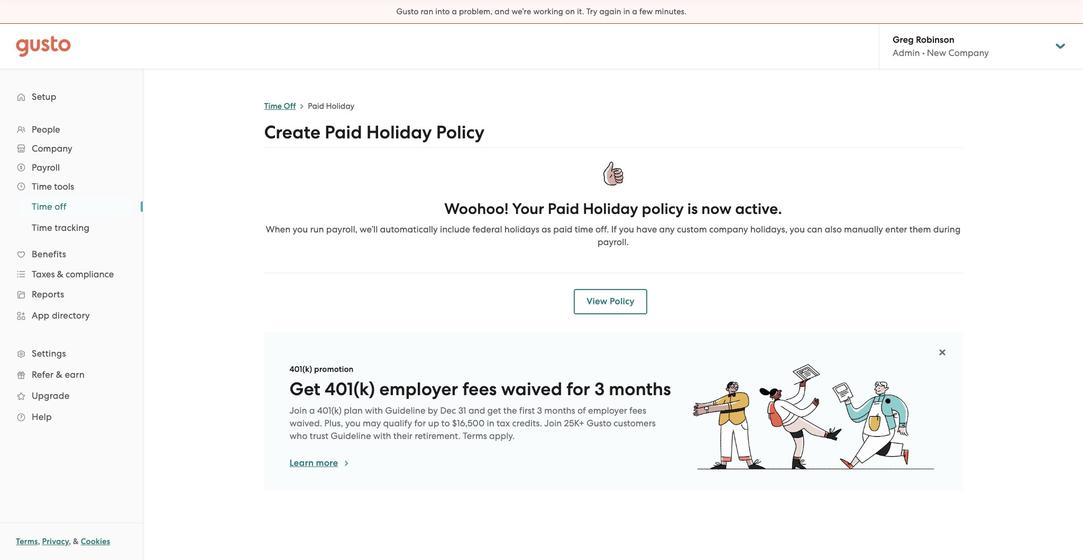 Task type: describe. For each thing, give the bounding box(es) containing it.
holidays,
[[751, 224, 788, 235]]

taxes
[[32, 269, 55, 280]]

try
[[587, 7, 598, 16]]

refer
[[32, 370, 54, 380]]

promotion
[[314, 365, 354, 375]]

benefits
[[32, 249, 66, 260]]

the
[[504, 406, 517, 416]]

manually
[[845, 224, 884, 235]]

cookies
[[81, 538, 110, 547]]

greg robinson admin • new company
[[893, 34, 990, 58]]

1 , from the left
[[38, 538, 40, 547]]

learn
[[290, 458, 314, 469]]

refer & earn link
[[11, 366, 132, 385]]

401(k) promotion get 401(k) employer fees waived for 3 months join a 401(k) plan with guideline by dec 31 and get the first 3 months of employer fees waived. plus, you may qualify for up to $16,500 in tax credits. join 25k+ gusto customers who trust guideline with their retirement. terms apply.
[[290, 365, 671, 442]]

help link
[[11, 408, 132, 427]]

you inside 401(k) promotion get 401(k) employer fees waived for 3 months join a 401(k) plan with guideline by dec 31 and get the first 3 months of employer fees waived. plus, you may qualify for up to $16,500 in tax credits. join 25k+ gusto customers who trust guideline with their retirement. terms apply.
[[346, 419, 361, 429]]

company button
[[11, 139, 132, 158]]

$16,500
[[452, 419, 485, 429]]

time tools button
[[11, 177, 132, 196]]

1 vertical spatial with
[[373, 431, 391, 442]]

have
[[637, 224, 657, 235]]

0 horizontal spatial policy
[[436, 122, 485, 143]]

enter
[[886, 224, 908, 235]]

•
[[923, 48, 925, 58]]

compliance
[[66, 269, 114, 280]]

them
[[910, 224, 932, 235]]

1 horizontal spatial fees
[[630, 406, 647, 416]]

view policy link
[[574, 289, 648, 315]]

plan
[[344, 406, 363, 416]]

off.
[[596, 224, 609, 235]]

customers
[[614, 419, 656, 429]]

1 horizontal spatial and
[[495, 7, 510, 16]]

custom
[[677, 224, 707, 235]]

0 vertical spatial holiday
[[326, 102, 355, 111]]

0 horizontal spatial fees
[[463, 379, 497, 401]]

2 horizontal spatial a
[[633, 7, 638, 16]]

time
[[575, 224, 594, 235]]

learn more link
[[290, 458, 351, 470]]

problem,
[[459, 7, 493, 16]]

setup link
[[11, 87, 132, 106]]

any
[[660, 224, 675, 235]]

view
[[587, 296, 608, 307]]

time tracking
[[32, 223, 90, 233]]

& for earn
[[56, 370, 62, 380]]

create
[[264, 122, 321, 143]]

woohoo! your paid holiday policy is now active.
[[445, 200, 783, 219]]

2 vertical spatial 401(k)
[[317, 406, 342, 416]]

may
[[363, 419, 381, 429]]

time for time tools
[[32, 182, 52, 192]]

list containing people
[[0, 120, 143, 428]]

to
[[442, 419, 450, 429]]

automatically
[[380, 224, 438, 235]]

admin
[[893, 48, 921, 58]]

in inside 401(k) promotion get 401(k) employer fees waived for 3 months join a 401(k) plan with guideline by dec 31 and get the first 3 months of employer fees waived. plus, you may qualify for up to $16,500 in tax credits. join 25k+ gusto customers who trust guideline with their retirement. terms apply.
[[487, 419, 495, 429]]

0 horizontal spatial 3
[[537, 406, 542, 416]]

dec
[[440, 406, 456, 416]]

time off link
[[19, 197, 132, 216]]

settings link
[[11, 344, 132, 364]]

gusto navigation element
[[0, 69, 143, 445]]

get
[[488, 406, 501, 416]]

1 vertical spatial join
[[545, 419, 562, 429]]

we're
[[512, 7, 532, 16]]

1 vertical spatial holiday
[[367, 122, 432, 143]]

time for time off
[[264, 102, 282, 111]]

get
[[290, 379, 321, 401]]

1 horizontal spatial employer
[[588, 406, 628, 416]]

who
[[290, 431, 308, 442]]

terms link
[[16, 538, 38, 547]]

of
[[578, 406, 586, 416]]

your
[[513, 200, 545, 219]]

gusto inside 401(k) promotion get 401(k) employer fees waived for 3 months join a 401(k) plan with guideline by dec 31 and get the first 3 months of employer fees waived. plus, you may qualify for up to $16,500 in tax credits. join 25k+ gusto customers who trust guideline with their retirement. terms apply.
[[587, 419, 612, 429]]

time tools
[[32, 182, 74, 192]]

view policy
[[587, 296, 635, 307]]

people button
[[11, 120, 132, 139]]

time off link
[[264, 102, 296, 111]]

working
[[534, 7, 564, 16]]

privacy
[[42, 538, 69, 547]]

& for compliance
[[57, 269, 63, 280]]

when
[[266, 224, 291, 235]]

1 vertical spatial for
[[415, 419, 426, 429]]

refer & earn
[[32, 370, 85, 380]]

company inside "greg robinson admin • new company"
[[949, 48, 990, 58]]

earn
[[65, 370, 85, 380]]

people
[[32, 124, 60, 135]]

up
[[428, 419, 439, 429]]

by
[[428, 406, 438, 416]]

create paid holiday policy
[[264, 122, 485, 143]]

holidays
[[505, 224, 540, 235]]

1 horizontal spatial a
[[452, 7, 457, 16]]

app
[[32, 311, 49, 321]]

1 horizontal spatial months
[[609, 379, 671, 401]]

0 horizontal spatial paid
[[308, 102, 324, 111]]

31
[[458, 406, 467, 416]]

0 horizontal spatial join
[[290, 406, 307, 416]]

time for time tracking
[[32, 223, 52, 233]]

1 horizontal spatial 3
[[595, 379, 605, 401]]

again
[[600, 7, 622, 16]]

qualify
[[383, 419, 412, 429]]

new
[[928, 48, 947, 58]]

company
[[710, 224, 748, 235]]

waived
[[501, 379, 563, 401]]



Task type: vqa. For each thing, say whether or not it's contained in the screenshot.
all
no



Task type: locate. For each thing, give the bounding box(es) containing it.
privacy link
[[42, 538, 69, 547]]

& inside dropdown button
[[57, 269, 63, 280]]

federal
[[473, 224, 503, 235]]

2 horizontal spatial paid
[[548, 200, 580, 219]]

is
[[688, 200, 698, 219]]

0 vertical spatial guideline
[[385, 406, 426, 416]]

run
[[310, 224, 324, 235]]

0 horizontal spatial terms
[[16, 538, 38, 547]]

gusto ran into a problem, and we're working on it. try again in a few minutes.
[[397, 7, 687, 16]]

join up "waived."
[[290, 406, 307, 416]]

0 vertical spatial &
[[57, 269, 63, 280]]

401(k) up plan
[[325, 379, 375, 401]]

0 vertical spatial paid
[[308, 102, 324, 111]]

employer right the of
[[588, 406, 628, 416]]

policy
[[642, 200, 684, 219]]

0 horizontal spatial holiday
[[326, 102, 355, 111]]

1 horizontal spatial paid
[[325, 122, 362, 143]]

a right into
[[452, 7, 457, 16]]

payroll,
[[326, 224, 358, 235]]

0 vertical spatial fees
[[463, 379, 497, 401]]

upgrade link
[[11, 387, 132, 406]]

2 vertical spatial &
[[73, 538, 79, 547]]

paid down paid holiday
[[325, 122, 362, 143]]

more
[[316, 458, 338, 469]]

0 vertical spatial in
[[624, 7, 631, 16]]

tracking
[[55, 223, 90, 233]]

1 list from the top
[[0, 120, 143, 428]]

, left privacy link
[[38, 538, 40, 547]]

& left earn at the bottom of page
[[56, 370, 62, 380]]

gusto right 25k+
[[587, 419, 612, 429]]

now
[[702, 200, 732, 219]]

plus,
[[325, 419, 343, 429]]

time inside 'link'
[[32, 223, 52, 233]]

robinson
[[916, 34, 955, 46]]

can
[[808, 224, 823, 235]]

0 horizontal spatial months
[[545, 406, 576, 416]]

minutes.
[[655, 7, 687, 16]]

and left we're
[[495, 7, 510, 16]]

a left few
[[633, 7, 638, 16]]

company right the new at the top right of the page
[[949, 48, 990, 58]]

401(k) up get
[[290, 365, 312, 375]]

0 vertical spatial employer
[[380, 379, 458, 401]]

months
[[609, 379, 671, 401], [545, 406, 576, 416]]

terms , privacy , & cookies
[[16, 538, 110, 547]]

1 horizontal spatial terms
[[463, 431, 487, 442]]

woohoo!
[[445, 200, 509, 219]]

2 vertical spatial paid
[[548, 200, 580, 219]]

0 vertical spatial company
[[949, 48, 990, 58]]

for up the of
[[567, 379, 590, 401]]

0 vertical spatial and
[[495, 7, 510, 16]]

join left 25k+
[[545, 419, 562, 429]]

you left can
[[790, 224, 805, 235]]

reports link
[[11, 285, 132, 304]]

0 vertical spatial terms
[[463, 431, 487, 442]]

0 vertical spatial 3
[[595, 379, 605, 401]]

help
[[32, 412, 52, 423]]

2 horizontal spatial holiday
[[583, 200, 639, 219]]

1 vertical spatial policy
[[610, 296, 635, 307]]

few
[[640, 7, 653, 16]]

guideline up the qualify
[[385, 406, 426, 416]]

you right if
[[619, 224, 635, 235]]

1 vertical spatial in
[[487, 419, 495, 429]]

& right taxes
[[57, 269, 63, 280]]

in right again
[[624, 7, 631, 16]]

2 , from the left
[[69, 538, 71, 547]]

a inside 401(k) promotion get 401(k) employer fees waived for 3 months join a 401(k) plan with guideline by dec 31 and get the first 3 months of employer fees waived. plus, you may qualify for up to $16,500 in tax credits. join 25k+ gusto customers who trust guideline with their retirement. terms apply.
[[309, 406, 315, 416]]

list
[[0, 120, 143, 428], [0, 196, 143, 239]]

also
[[825, 224, 842, 235]]

1 vertical spatial paid
[[325, 122, 362, 143]]

time left 'off'
[[264, 102, 282, 111]]

taxes & compliance button
[[11, 265, 132, 284]]

company inside dropdown button
[[32, 143, 72, 154]]

1 horizontal spatial guideline
[[385, 406, 426, 416]]

0 horizontal spatial gusto
[[397, 7, 419, 16]]

2 vertical spatial holiday
[[583, 200, 639, 219]]

app directory link
[[11, 306, 132, 325]]

1 horizontal spatial join
[[545, 419, 562, 429]]

0 vertical spatial months
[[609, 379, 671, 401]]

1 horizontal spatial policy
[[610, 296, 635, 307]]

fees up get
[[463, 379, 497, 401]]

fees up the customers
[[630, 406, 647, 416]]

terms left privacy link
[[16, 538, 38, 547]]

apply.
[[489, 431, 515, 442]]

terms
[[463, 431, 487, 442], [16, 538, 38, 547]]

0 horizontal spatial in
[[487, 419, 495, 429]]

if
[[612, 224, 617, 235]]

terms inside 401(k) promotion get 401(k) employer fees waived for 3 months join a 401(k) plan with guideline by dec 31 and get the first 3 months of employer fees waived. plus, you may qualify for up to $16,500 in tax credits. join 25k+ gusto customers who trust guideline with their retirement. terms apply.
[[463, 431, 487, 442]]

time off
[[264, 102, 296, 111]]

directory
[[52, 311, 90, 321]]

months up the customers
[[609, 379, 671, 401]]

0 horizontal spatial ,
[[38, 538, 40, 547]]

time down the time off
[[32, 223, 52, 233]]

0 horizontal spatial employer
[[380, 379, 458, 401]]

time
[[264, 102, 282, 111], [32, 182, 52, 192], [32, 202, 52, 212], [32, 223, 52, 233]]

, left cookies button
[[69, 538, 71, 547]]

tools
[[54, 182, 74, 192]]

paid up paid at the top of the page
[[548, 200, 580, 219]]

learn more
[[290, 458, 338, 469]]

0 horizontal spatial for
[[415, 419, 426, 429]]

off
[[55, 202, 67, 212]]

include
[[440, 224, 471, 235]]

a up "waived."
[[309, 406, 315, 416]]

3
[[595, 379, 605, 401], [537, 406, 542, 416]]

1 horizontal spatial company
[[949, 48, 990, 58]]

upgrade
[[32, 391, 70, 402]]

as
[[542, 224, 551, 235]]

1 vertical spatial terms
[[16, 538, 38, 547]]

0 vertical spatial for
[[567, 379, 590, 401]]

payroll button
[[11, 158, 132, 177]]

and
[[495, 7, 510, 16], [469, 406, 485, 416]]

0 vertical spatial gusto
[[397, 7, 419, 16]]

time tracking link
[[19, 219, 132, 238]]

their
[[394, 431, 413, 442]]

in left tax
[[487, 419, 495, 429]]

paid right 'off'
[[308, 102, 324, 111]]

and inside 401(k) promotion get 401(k) employer fees waived for 3 months join a 401(k) plan with guideline by dec 31 and get the first 3 months of employer fees waived. plus, you may qualify for up to $16,500 in tax credits. join 25k+ gusto customers who trust guideline with their retirement. terms apply.
[[469, 406, 485, 416]]

tax
[[497, 419, 510, 429]]

2 list from the top
[[0, 196, 143, 239]]

1 vertical spatial guideline
[[331, 431, 371, 442]]

with
[[365, 406, 383, 416], [373, 431, 391, 442]]

setup
[[32, 92, 56, 102]]

fees
[[463, 379, 497, 401], [630, 406, 647, 416]]

1 vertical spatial &
[[56, 370, 62, 380]]

1 horizontal spatial holiday
[[367, 122, 432, 143]]

time left off
[[32, 202, 52, 212]]

time down 'payroll'
[[32, 182, 52, 192]]

trust
[[310, 431, 329, 442]]

401(k) up plus,
[[317, 406, 342, 416]]

taxes & compliance
[[32, 269, 114, 280]]

time off
[[32, 202, 67, 212]]

months up 25k+
[[545, 406, 576, 416]]

0 horizontal spatial a
[[309, 406, 315, 416]]

guideline down plus,
[[331, 431, 371, 442]]

with up "may"
[[365, 406, 383, 416]]

app directory
[[32, 311, 90, 321]]

when you run payroll, we'll automatically include federal holidays as paid time off. if you have any custom company holidays, you can also manually enter them during payroll.
[[266, 224, 961, 248]]

payroll.
[[598, 237, 629, 248]]

with down "may"
[[373, 431, 391, 442]]

0 vertical spatial policy
[[436, 122, 485, 143]]

waived.
[[290, 419, 322, 429]]

holiday
[[326, 102, 355, 111], [367, 122, 432, 143], [583, 200, 639, 219]]

1 vertical spatial employer
[[588, 406, 628, 416]]

paid holiday
[[308, 102, 355, 111]]

for left up on the bottom
[[415, 419, 426, 429]]

1 horizontal spatial for
[[567, 379, 590, 401]]

0 vertical spatial 401(k)
[[290, 365, 312, 375]]

gusto left ran
[[397, 7, 419, 16]]

home image
[[16, 36, 71, 57]]

credits.
[[512, 419, 542, 429]]

0 horizontal spatial guideline
[[331, 431, 371, 442]]

and right 31
[[469, 406, 485, 416]]

& left cookies button
[[73, 538, 79, 547]]

terms down $16,500
[[463, 431, 487, 442]]

list containing time off
[[0, 196, 143, 239]]

a
[[452, 7, 457, 16], [633, 7, 638, 16], [309, 406, 315, 416]]

1 horizontal spatial gusto
[[587, 419, 612, 429]]

company down people
[[32, 143, 72, 154]]

it.
[[577, 7, 585, 16]]

time for time off
[[32, 202, 52, 212]]

0 vertical spatial with
[[365, 406, 383, 416]]

employer up by
[[380, 379, 458, 401]]

0 horizontal spatial and
[[469, 406, 485, 416]]

1 vertical spatial fees
[[630, 406, 647, 416]]

0 horizontal spatial company
[[32, 143, 72, 154]]

1 vertical spatial gusto
[[587, 419, 612, 429]]

1 vertical spatial 401(k)
[[325, 379, 375, 401]]

active.
[[736, 200, 783, 219]]

benefits link
[[11, 245, 132, 264]]

1 horizontal spatial ,
[[69, 538, 71, 547]]

reports
[[32, 289, 64, 300]]

1 vertical spatial months
[[545, 406, 576, 416]]

1 vertical spatial company
[[32, 143, 72, 154]]

25k+
[[564, 419, 585, 429]]

0 vertical spatial join
[[290, 406, 307, 416]]

time inside dropdown button
[[32, 182, 52, 192]]

you left the run
[[293, 224, 308, 235]]

1 vertical spatial 3
[[537, 406, 542, 416]]

,
[[38, 538, 40, 547], [69, 538, 71, 547]]

1 vertical spatial and
[[469, 406, 485, 416]]

1 horizontal spatial in
[[624, 7, 631, 16]]

you down plan
[[346, 419, 361, 429]]



